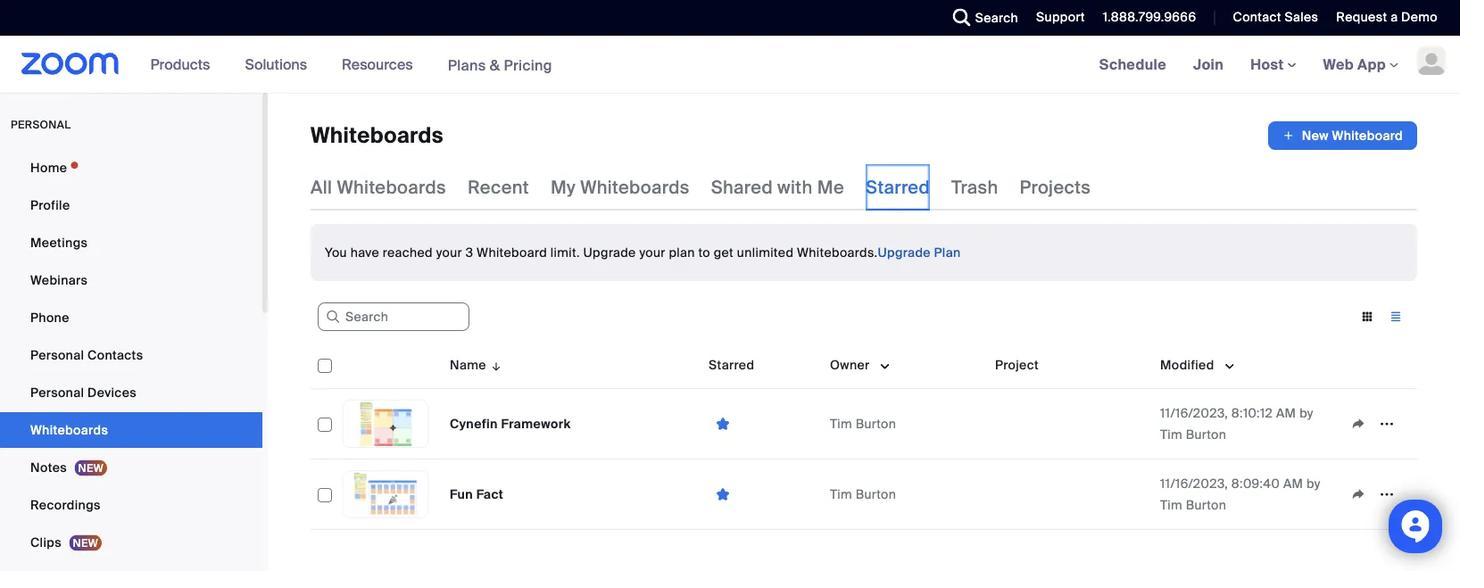 Task type: vqa. For each thing, say whether or not it's contained in the screenshot.
have
yes



Task type: locate. For each thing, give the bounding box(es) containing it.
3
[[466, 244, 474, 261]]

personal down phone
[[30, 347, 84, 363]]

by
[[1300, 405, 1314, 421], [1307, 476, 1321, 492]]

webinars
[[30, 272, 88, 288]]

a
[[1391, 9, 1399, 25]]

schedule
[[1100, 55, 1167, 74]]

you have reached your 3 whiteboard limit. upgrade your plan to get unlimited whiteboards. upgrade plan
[[325, 244, 961, 261]]

web app
[[1324, 55, 1387, 74]]

web
[[1324, 55, 1355, 74]]

whiteboards down the personal devices
[[30, 422, 108, 438]]

share image
[[1345, 487, 1373, 503]]

2 your from the left
[[640, 244, 666, 261]]

plans & pricing
[[448, 56, 553, 74]]

tim inside 11/16/2023, 8:09:40 am by tim burton
[[1161, 497, 1183, 513]]

1 horizontal spatial upgrade
[[878, 244, 931, 261]]

0 vertical spatial tim burton
[[830, 416, 897, 432]]

am inside 11/16/2023, 8:10:12 am by tim burton
[[1277, 405, 1297, 421]]

host button
[[1251, 55, 1297, 74]]

2 personal from the top
[[30, 384, 84, 401]]

0 vertical spatial whiteboard
[[1333, 127, 1404, 144]]

your left 3
[[436, 244, 463, 261]]

upgrade
[[584, 244, 636, 261], [878, 244, 931, 261]]

0 vertical spatial starred
[[866, 176, 931, 199]]

1 horizontal spatial your
[[640, 244, 666, 261]]

1 tim burton from the top
[[830, 416, 897, 432]]

join link
[[1181, 36, 1238, 93]]

profile link
[[0, 188, 263, 223]]

starred down whiteboards application
[[866, 176, 931, 199]]

application
[[311, 342, 1418, 530], [1345, 411, 1411, 438], [1345, 481, 1411, 508]]

thumbnail of fun fact image
[[344, 472, 428, 518]]

am for 8:09:40
[[1284, 476, 1304, 492]]

whiteboard right new
[[1333, 127, 1404, 144]]

search
[[976, 9, 1019, 26]]

personal for personal devices
[[30, 384, 84, 401]]

you
[[325, 244, 347, 261]]

starred up click to unstar the whiteboard cynefin framework image at the bottom
[[709, 357, 755, 373]]

by left share icon on the bottom of page
[[1307, 476, 1321, 492]]

tim
[[830, 416, 853, 432], [1161, 426, 1183, 443], [830, 486, 853, 503], [1161, 497, 1183, 513]]

meetings navigation
[[1087, 36, 1461, 94]]

upgrade left plan
[[878, 244, 931, 261]]

by inside 11/16/2023, 8:10:12 am by tim burton
[[1300, 405, 1314, 421]]

your
[[436, 244, 463, 261], [640, 244, 666, 261]]

profile
[[30, 197, 70, 213]]

1 vertical spatial tim burton
[[830, 486, 897, 503]]

meetings
[[30, 234, 88, 251]]

whiteboards up all whiteboards
[[311, 122, 444, 150]]

banner containing products
[[0, 36, 1461, 94]]

1.888.799.9666 button
[[1090, 0, 1201, 36], [1104, 9, 1197, 25]]

2 cell from the top
[[989, 460, 1154, 530]]

personal
[[30, 347, 84, 363], [30, 384, 84, 401]]

1 upgrade from the left
[[584, 244, 636, 261]]

starred
[[866, 176, 931, 199], [709, 357, 755, 373]]

whiteboard
[[1333, 127, 1404, 144], [477, 244, 547, 261]]

0 vertical spatial am
[[1277, 405, 1297, 421]]

1.888.799.9666 button up the schedule link
[[1104, 9, 1197, 25]]

1 11/16/2023, from the top
[[1161, 405, 1229, 421]]

reached
[[383, 244, 433, 261]]

banner
[[0, 36, 1461, 94]]

11/16/2023, left 8:09:40 on the bottom right of page
[[1161, 476, 1229, 492]]

app
[[1358, 55, 1387, 74]]

am for 8:10:12
[[1277, 405, 1297, 421]]

personal down personal contacts
[[30, 384, 84, 401]]

2 11/16/2023, from the top
[[1161, 476, 1229, 492]]

1 horizontal spatial starred
[[866, 176, 931, 199]]

burton
[[856, 416, 897, 432], [1186, 426, 1227, 443], [856, 486, 897, 503], [1186, 497, 1227, 513]]

whiteboard right 3
[[477, 244, 547, 261]]

whiteboards.
[[797, 244, 878, 261]]

plan
[[935, 244, 961, 261]]

0 horizontal spatial your
[[436, 244, 463, 261]]

1 vertical spatial 11/16/2023,
[[1161, 476, 1229, 492]]

application for 11/16/2023, 8:09:40 am by tim burton
[[1345, 481, 1411, 508]]

plans
[[448, 56, 486, 74]]

tim burton
[[830, 416, 897, 432], [830, 486, 897, 503]]

project
[[996, 357, 1039, 373]]

am
[[1277, 405, 1297, 421], [1284, 476, 1304, 492]]

personal menu menu
[[0, 150, 263, 572]]

1 personal from the top
[[30, 347, 84, 363]]

0 horizontal spatial upgrade
[[584, 244, 636, 261]]

whiteboards up you have reached your 3 whiteboard limit. upgrade your plan to get unlimited whiteboards. upgrade plan
[[581, 176, 690, 199]]

cynefin framework
[[450, 416, 571, 432]]

upgrade right limit.
[[584, 244, 636, 261]]

modified
[[1161, 357, 1215, 373]]

1 vertical spatial whiteboard
[[477, 244, 547, 261]]

2 tim burton from the top
[[830, 486, 897, 503]]

trash
[[952, 176, 999, 199]]

11/16/2023, down modified
[[1161, 405, 1229, 421]]

demo
[[1402, 9, 1439, 25]]

personal devices link
[[0, 375, 263, 411]]

0 horizontal spatial whiteboard
[[477, 244, 547, 261]]

more options for fun fact image
[[1373, 487, 1402, 503]]

11/16/2023,
[[1161, 405, 1229, 421], [1161, 476, 1229, 492]]

your left plan
[[640, 244, 666, 261]]

by left share image
[[1300, 405, 1314, 421]]

0 vertical spatial by
[[1300, 405, 1314, 421]]

whiteboards application
[[311, 121, 1418, 150]]

host
[[1251, 55, 1288, 74]]

fun fact
[[450, 486, 504, 503]]

notes link
[[0, 450, 263, 486]]

tim burton for 11/16/2023, 8:10:12 am by tim burton
[[830, 416, 897, 432]]

by inside 11/16/2023, 8:09:40 am by tim burton
[[1307, 476, 1321, 492]]

personal inside personal contacts link
[[30, 347, 84, 363]]

web app button
[[1324, 55, 1399, 74]]

cell for 11/16/2023, 8:09:40 am by tim burton
[[989, 460, 1154, 530]]

am inside 11/16/2023, 8:09:40 am by tim burton
[[1284, 476, 1304, 492]]

my whiteboards
[[551, 176, 690, 199]]

1 vertical spatial by
[[1307, 476, 1321, 492]]

1 vertical spatial am
[[1284, 476, 1304, 492]]

zoom logo image
[[21, 53, 119, 75]]

application for 11/16/2023, 8:10:12 am by tim burton
[[1345, 411, 1411, 438]]

1 vertical spatial personal
[[30, 384, 84, 401]]

support link
[[1023, 0, 1090, 36], [1037, 9, 1086, 25]]

contacts
[[88, 347, 143, 363]]

11/16/2023, inside 11/16/2023, 8:10:12 am by tim burton
[[1161, 405, 1229, 421]]

thumbnail of cynefin framework image
[[344, 401, 428, 447]]

11/16/2023, inside 11/16/2023, 8:09:40 am by tim burton
[[1161, 476, 1229, 492]]

phone link
[[0, 300, 263, 336]]

personal inside personal devices link
[[30, 384, 84, 401]]

0 vertical spatial 11/16/2023,
[[1161, 405, 1229, 421]]

more options for cynefin framework image
[[1373, 416, 1402, 432]]

whiteboards
[[311, 122, 444, 150], [337, 176, 446, 199], [581, 176, 690, 199], [30, 422, 108, 438]]

products
[[151, 55, 210, 74]]

am right 8:09:40 on the bottom right of page
[[1284, 476, 1304, 492]]

cell
[[989, 389, 1154, 460], [989, 460, 1154, 530]]

projects
[[1020, 176, 1091, 199]]

1 vertical spatial starred
[[709, 357, 755, 373]]

plans & pricing link
[[448, 56, 553, 74], [448, 56, 553, 74]]

2 upgrade from the left
[[878, 244, 931, 261]]

1.888.799.9666 button up schedule
[[1090, 0, 1201, 36]]

1 cell from the top
[[989, 389, 1154, 460]]

upgrade plan button
[[878, 238, 961, 267]]

whiteboards inside 'link'
[[30, 422, 108, 438]]

am right '8:10:12'
[[1277, 405, 1297, 421]]

tim burton for 11/16/2023, 8:09:40 am by tim burton
[[830, 486, 897, 503]]

contact sales link
[[1220, 0, 1324, 36], [1234, 9, 1319, 25]]

unlimited
[[737, 244, 794, 261]]

list mode, selected image
[[1382, 309, 1411, 325]]

0 vertical spatial personal
[[30, 347, 84, 363]]

meetings link
[[0, 225, 263, 261]]

search button
[[940, 0, 1023, 36]]

cynefin
[[450, 416, 498, 432]]

1 horizontal spatial whiteboard
[[1333, 127, 1404, 144]]



Task type: describe. For each thing, give the bounding box(es) containing it.
whiteboards link
[[0, 413, 263, 448]]

11/16/2023, for 11/16/2023, 8:09:40 am by tim burton
[[1161, 476, 1229, 492]]

personal devices
[[30, 384, 137, 401]]

framework
[[501, 416, 571, 432]]

personal for personal contacts
[[30, 347, 84, 363]]

pricing
[[504, 56, 553, 74]]

plan
[[669, 244, 695, 261]]

me
[[818, 176, 845, 199]]

profile picture image
[[1418, 46, 1447, 75]]

burton inside 11/16/2023, 8:10:12 am by tim burton
[[1186, 426, 1227, 443]]

click to unstar the whiteboard cynefin framework image
[[709, 416, 738, 433]]

name
[[450, 357, 487, 373]]

request a demo
[[1337, 9, 1439, 25]]

devices
[[88, 384, 137, 401]]

get
[[714, 244, 734, 261]]

click to unstar the whiteboard fun fact image
[[709, 486, 738, 503]]

burton inside 11/16/2023, 8:09:40 am by tim burton
[[1186, 497, 1227, 513]]

recordings
[[30, 497, 101, 513]]

contact sales
[[1234, 9, 1319, 25]]

all whiteboards
[[311, 176, 446, 199]]

my
[[551, 176, 576, 199]]

recent
[[468, 176, 529, 199]]

&
[[490, 56, 500, 74]]

fact
[[477, 486, 504, 503]]

personal contacts link
[[0, 338, 263, 373]]

new
[[1303, 127, 1330, 144]]

solutions
[[245, 55, 307, 74]]

add image
[[1283, 127, 1296, 145]]

to
[[699, 244, 711, 261]]

new whiteboard button
[[1269, 121, 1418, 150]]

join
[[1194, 55, 1224, 74]]

whiteboards up reached
[[337, 176, 446, 199]]

grid mode, not selected image
[[1354, 309, 1382, 325]]

by for 11/16/2023, 8:10:12 am by tim burton
[[1300, 405, 1314, 421]]

starred inside tabs of all whiteboard page tab list
[[866, 176, 931, 199]]

personal
[[11, 118, 71, 132]]

application containing name
[[311, 342, 1418, 530]]

11/16/2023, 8:10:12 am by tim burton
[[1161, 405, 1314, 443]]

arrow down image
[[487, 355, 503, 376]]

with
[[778, 176, 813, 199]]

request
[[1337, 9, 1388, 25]]

solutions button
[[245, 36, 315, 93]]

limit.
[[551, 244, 580, 261]]

0 horizontal spatial starred
[[709, 357, 755, 373]]

contact
[[1234, 9, 1282, 25]]

Search text field
[[318, 303, 470, 331]]

sales
[[1285, 9, 1319, 25]]

1 your from the left
[[436, 244, 463, 261]]

clips
[[30, 534, 62, 551]]

support
[[1037, 9, 1086, 25]]

home link
[[0, 150, 263, 186]]

fun
[[450, 486, 473, 503]]

products button
[[151, 36, 218, 93]]

tabs of all whiteboard page tab list
[[311, 164, 1091, 211]]

whiteboard inside "button"
[[1333, 127, 1404, 144]]

tim inside 11/16/2023, 8:10:12 am by tim burton
[[1161, 426, 1183, 443]]

resources button
[[342, 36, 421, 93]]

cell for 11/16/2023, 8:10:12 am by tim burton
[[989, 389, 1154, 460]]

all
[[311, 176, 333, 199]]

webinars link
[[0, 263, 263, 298]]

8:10:12
[[1232, 405, 1274, 421]]

home
[[30, 159, 67, 176]]

shared with me
[[711, 176, 845, 199]]

1.888.799.9666
[[1104, 9, 1197, 25]]

recordings link
[[0, 488, 263, 523]]

schedule link
[[1087, 36, 1181, 93]]

by for 11/16/2023, 8:09:40 am by tim burton
[[1307, 476, 1321, 492]]

shared
[[711, 176, 773, 199]]

share image
[[1345, 416, 1373, 432]]

have
[[351, 244, 380, 261]]

personal contacts
[[30, 347, 143, 363]]

resources
[[342, 55, 413, 74]]

notes
[[30, 459, 67, 476]]

8:09:40
[[1232, 476, 1281, 492]]

phone
[[30, 309, 69, 326]]

whiteboards inside application
[[311, 122, 444, 150]]

new whiteboard
[[1303, 127, 1404, 144]]

owner
[[830, 357, 870, 373]]

11/16/2023, for 11/16/2023, 8:10:12 am by tim burton
[[1161, 405, 1229, 421]]

product information navigation
[[137, 36, 566, 94]]

clips link
[[0, 525, 263, 561]]

11/16/2023, 8:09:40 am by tim burton
[[1161, 476, 1321, 513]]



